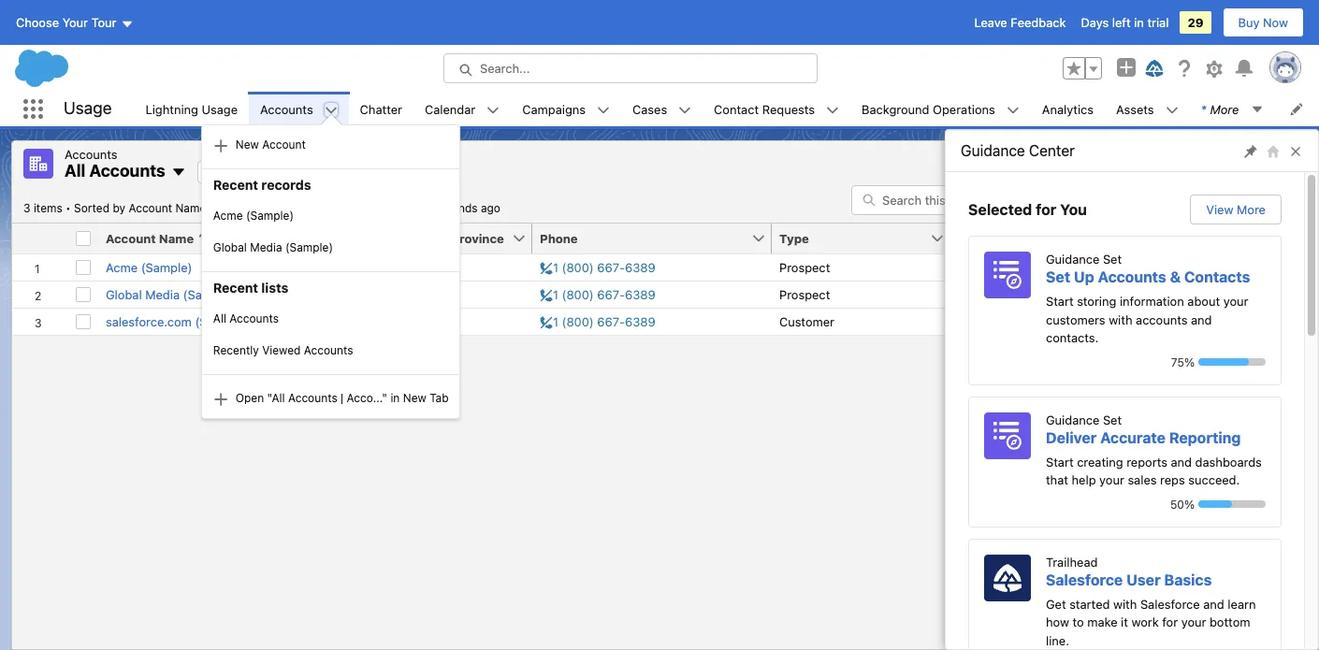 Task type: locate. For each thing, give the bounding box(es) containing it.
item number element
[[12, 223, 68, 254]]

accounts inside "link"
[[288, 391, 338, 405]]

text default image right cases
[[679, 104, 692, 117]]

new up the recent records
[[236, 137, 259, 151]]

1 horizontal spatial acme
[[213, 209, 243, 223]]

global media (sample) up salesforce.com (sample)
[[106, 287, 234, 302]]

recent left lists
[[213, 280, 258, 296]]

billing state/province
[[374, 231, 504, 246]]

list item
[[201, 92, 461, 419]]

salesforce down trailhead
[[1047, 571, 1124, 588]]

0 vertical spatial burton
[[1105, 260, 1143, 275]]

all up 'recently' in the bottom of the page
[[213, 311, 226, 326]]

0 vertical spatial start
[[1047, 294, 1074, 309]]

buy now
[[1239, 15, 1289, 30]]

account up account name
[[129, 201, 172, 215]]

1 horizontal spatial view
[[1252, 156, 1280, 171]]

text default image down lightning usage "link"
[[213, 138, 228, 153]]

1 horizontal spatial global
[[213, 240, 247, 254]]

owner left last
[[1105, 231, 1144, 246]]

3 burton link from the top
[[1105, 314, 1143, 329]]

progress bar progress bar
[[1199, 359, 1266, 366], [1199, 501, 1266, 508]]

(sample) down account name
[[141, 260, 192, 275]]

0 vertical spatial tim link
[[959, 260, 980, 275]]

acme (sample) up account name element
[[213, 209, 294, 223]]

start up that
[[1047, 454, 1074, 469]]

1 vertical spatial all
[[277, 201, 290, 215]]

global media (sample) link up salesforce.com (sample)
[[106, 287, 234, 302]]

contact requests list item
[[703, 92, 851, 126]]

text default image up all accounts status
[[171, 165, 186, 180]]

progress bar image down succeed.
[[1199, 501, 1233, 508]]

guidance
[[961, 142, 1026, 159], [1047, 252, 1100, 267], [1047, 412, 1100, 427]]

2 vertical spatial guidance
[[1047, 412, 1100, 427]]

chatter link
[[349, 92, 414, 126]]

1 vertical spatial click to dial disabled image
[[540, 287, 656, 302]]

with down storing
[[1109, 312, 1133, 327]]

1 vertical spatial all accounts
[[213, 311, 279, 326]]

•
[[66, 201, 71, 215], [209, 201, 215, 215], [345, 201, 350, 215]]

0 horizontal spatial acme (sample) link
[[106, 260, 192, 275]]

name inside owner last name button
[[1176, 231, 1211, 246]]

new left tab at the bottom left
[[403, 391, 427, 405]]

acme (sample)
[[213, 209, 294, 223], [106, 260, 192, 275]]

media down 3 items • sorted by account name • filtered by all accounts • updated a few seconds ago
[[250, 240, 282, 254]]

seconds
[[433, 201, 478, 215]]

list view controls image
[[1080, 185, 1121, 215]]

in
[[1135, 15, 1145, 30], [391, 391, 400, 405]]

1 horizontal spatial all accounts
[[213, 311, 279, 326]]

you
[[1061, 201, 1088, 218]]

global up the salesforce.com
[[106, 287, 142, 302]]

0 vertical spatial account
[[262, 137, 306, 151]]

lightning usage
[[146, 102, 238, 117]]

tim link
[[959, 260, 980, 275], [959, 287, 980, 302], [959, 314, 980, 329]]

2 horizontal spatial new
[[1072, 156, 1098, 171]]

center
[[1030, 142, 1076, 159]]

1 vertical spatial recent
[[213, 280, 258, 296]]

2 start from the top
[[1047, 454, 1074, 469]]

owner down selected on the right top of page
[[959, 231, 998, 246]]

click to dial disabled image
[[540, 260, 656, 275], [540, 287, 656, 302], [540, 314, 656, 329]]

0 vertical spatial new
[[236, 137, 259, 151]]

text default image
[[487, 104, 500, 117], [679, 104, 692, 117], [171, 165, 186, 180]]

0 horizontal spatial your
[[1100, 473, 1125, 488]]

accounts link
[[249, 92, 324, 126]]

1 vertical spatial acme (sample)
[[106, 260, 192, 275]]

3 tim link from the top
[[959, 314, 980, 329]]

click to dial disabled image for global media (sample)
[[540, 287, 656, 302]]

1 progress bar progress bar from the top
[[1199, 359, 1266, 366]]

usage inside "link"
[[202, 102, 238, 117]]

for
[[1036, 201, 1057, 218], [1163, 615, 1179, 630]]

0 vertical spatial progress bar image
[[1199, 359, 1250, 366]]

0 vertical spatial global media (sample)
[[213, 240, 333, 254]]

cell
[[68, 223, 98, 254]]

selected for you
[[969, 201, 1088, 218]]

1 horizontal spatial all
[[213, 311, 226, 326]]

tim
[[959, 260, 980, 275], [959, 287, 980, 302], [959, 314, 980, 329]]

salesforce user basics button
[[1047, 571, 1212, 588]]

0 horizontal spatial media
[[145, 287, 180, 302]]

1 owner from the left
[[959, 231, 998, 246]]

1 horizontal spatial owner
[[1105, 231, 1144, 246]]

1 horizontal spatial salesforce
[[1141, 597, 1201, 612]]

None search field
[[852, 185, 1076, 215]]

calendar
[[425, 102, 476, 117]]

by down the recent records
[[261, 201, 274, 215]]

2 by from the left
[[261, 201, 274, 215]]

media inside all accounts grid
[[145, 287, 180, 302]]

new inside "link"
[[403, 391, 427, 405]]

all inside all accounts link
[[213, 311, 226, 326]]

2 burton link from the top
[[1105, 287, 1143, 302]]

2 progress bar progress bar from the top
[[1199, 501, 1266, 508]]

in right left
[[1135, 15, 1145, 30]]

3 click to dial disabled image from the top
[[540, 314, 656, 329]]

0 horizontal spatial salesforce
[[1047, 571, 1124, 588]]

acco..."
[[347, 391, 388, 405]]

0 vertical spatial set
[[1104, 252, 1122, 267]]

0 vertical spatial global
[[213, 240, 247, 254]]

set left up
[[1047, 269, 1071, 285]]

all accounts down recent lists
[[213, 311, 279, 326]]

0 vertical spatial tim
[[959, 260, 980, 275]]

accounts
[[293, 201, 342, 215], [1136, 312, 1188, 327]]

all down records
[[277, 201, 290, 215]]

text default image for cases
[[679, 104, 692, 117]]

1 vertical spatial tim
[[959, 287, 980, 302]]

0 vertical spatial global media (sample) link
[[202, 232, 460, 264]]

(sample) up lists
[[285, 240, 333, 254]]

1 vertical spatial your
[[1100, 473, 1125, 488]]

and up bottom
[[1204, 597, 1225, 612]]

1 vertical spatial global media (sample)
[[106, 287, 234, 302]]

all accounts
[[65, 161, 165, 181], [213, 311, 279, 326]]

1 progress bar image from the top
[[1199, 359, 1250, 366]]

accounts
[[260, 102, 313, 117], [65, 147, 118, 162], [89, 161, 165, 181], [1099, 269, 1167, 285], [230, 311, 279, 326], [304, 343, 353, 357], [288, 391, 338, 405]]

started
[[1070, 597, 1111, 612]]

in right acco..."
[[391, 391, 400, 405]]

owner for owner first name
[[959, 231, 998, 246]]

(sample) down the recent records
[[246, 209, 294, 223]]

2 vertical spatial tim link
[[959, 314, 980, 329]]

0 vertical spatial guidance
[[961, 142, 1026, 159]]

billing state/province element
[[367, 223, 544, 254]]

1 horizontal spatial your
[[1182, 615, 1207, 630]]

new
[[236, 137, 259, 151], [1072, 156, 1098, 171], [403, 391, 427, 405]]

your down creating
[[1100, 473, 1125, 488]]

and up reps
[[1172, 454, 1193, 469]]

new up list view controls "image"
[[1072, 156, 1098, 171]]

and
[[1192, 312, 1213, 327], [1172, 454, 1193, 469], [1204, 597, 1225, 612]]

burton right up
[[1105, 260, 1143, 275]]

guidance set set up accounts & contacts start storing information about your customers with accounts and contacts.
[[1047, 252, 1251, 345]]

recent up the filtered
[[213, 177, 258, 193]]

make
[[1088, 615, 1118, 630]]

cell inside all accounts grid
[[68, 223, 98, 254]]

set inside guidance set deliver accurate reporting start creating reports and dashboards that help your sales reps succeed.
[[1104, 412, 1122, 427]]

text default image
[[324, 104, 338, 117], [597, 104, 610, 117], [213, 138, 228, 153], [213, 392, 228, 407]]

account name button
[[98, 223, 346, 253]]

2 • from the left
[[209, 201, 215, 215]]

1 start from the top
[[1047, 294, 1074, 309]]

1 vertical spatial burton
[[1105, 287, 1143, 302]]

1 tim from the top
[[959, 260, 980, 275]]

analytics link
[[1031, 92, 1106, 126]]

prospect
[[780, 260, 831, 275], [780, 287, 831, 302]]

media up salesforce.com (sample)
[[145, 287, 180, 302]]

2 vertical spatial new
[[403, 391, 427, 405]]

in inside "link"
[[391, 391, 400, 405]]

2 recent from the top
[[213, 280, 258, 296]]

owner last name element
[[1097, 223, 1270, 254]]

0 vertical spatial acme (sample) link
[[202, 200, 460, 232]]

2 vertical spatial burton
[[1105, 314, 1143, 329]]

new button
[[1057, 150, 1113, 178]]

2 click to dial disabled image from the top
[[540, 287, 656, 302]]

burton link down set up accounts & contacts button
[[1105, 287, 1143, 302]]

items
[[34, 201, 62, 215]]

global down the filtered
[[213, 240, 247, 254]]

text default image inside cases 'list item'
[[679, 104, 692, 117]]

1 recent from the top
[[213, 177, 258, 193]]

choose your tour button
[[15, 7, 134, 37]]

burton link right up
[[1105, 260, 1143, 275]]

recently viewed accounts link
[[202, 335, 460, 367]]

type element
[[772, 223, 962, 254]]

0 horizontal spatial acme
[[106, 260, 138, 275]]

tim for global media (sample)
[[959, 287, 980, 302]]

text default image up new account link
[[324, 104, 338, 117]]

accounts inside the guidance set set up accounts & contacts start storing information about your customers with accounts and contacts.
[[1136, 312, 1188, 327]]

burton down set up accounts & contacts button
[[1105, 287, 1143, 302]]

and inside trailhead salesforce user basics get started with salesforce and learn how to make it work for your bottom line.
[[1204, 597, 1225, 612]]

guidance up deliver
[[1047, 412, 1100, 427]]

billing
[[374, 231, 412, 246]]

0 horizontal spatial all
[[65, 161, 86, 181]]

0 horizontal spatial owner
[[959, 231, 998, 246]]

phone button
[[533, 223, 752, 253]]

prospect down type
[[780, 260, 831, 275]]

salesforce down basics
[[1141, 597, 1201, 612]]

phone element
[[533, 223, 783, 254]]

guidance down operations in the right top of the page
[[961, 142, 1026, 159]]

progress bar image right 75%
[[1199, 359, 1250, 366]]

1 horizontal spatial text default image
[[487, 104, 500, 117]]

acme inside list item
[[213, 209, 243, 223]]

global media (sample) inside all accounts grid
[[106, 287, 234, 302]]

calendar link
[[414, 92, 487, 126]]

1 horizontal spatial for
[[1163, 615, 1179, 630]]

chatter
[[360, 102, 402, 117]]

1 vertical spatial for
[[1163, 615, 1179, 630]]

acme up account name button
[[213, 209, 243, 223]]

buy
[[1239, 15, 1260, 30]]

2 vertical spatial your
[[1182, 615, 1207, 630]]

customer
[[780, 314, 835, 329]]

acme down account name
[[106, 260, 138, 275]]

2 vertical spatial set
[[1104, 412, 1122, 427]]

basics
[[1165, 571, 1212, 588]]

all up the sorted
[[65, 161, 86, 181]]

account down the sorted
[[106, 231, 156, 246]]

1 vertical spatial in
[[391, 391, 400, 405]]

2 vertical spatial all
[[213, 311, 226, 326]]

2 vertical spatial and
[[1204, 597, 1225, 612]]

choose
[[16, 15, 59, 30]]

|
[[341, 391, 344, 405]]

progress bar image
[[1199, 359, 1250, 366], [1199, 501, 1233, 508]]

text default image left 'open'
[[213, 392, 228, 407]]

campaigns
[[523, 102, 586, 117]]

buy now button
[[1223, 7, 1305, 37]]

start up customers at the right of page
[[1047, 294, 1074, 309]]

guidance inside the guidance set set up accounts & contacts start storing information about your customers with accounts and contacts.
[[1047, 252, 1100, 267]]

0 vertical spatial acme
[[213, 209, 243, 223]]

your
[[1224, 294, 1249, 309], [1100, 473, 1125, 488], [1182, 615, 1207, 630]]

recent records
[[213, 177, 311, 193]]

background operations link
[[851, 92, 1007, 126]]

name up account name button
[[175, 201, 206, 215]]

for left you
[[1036, 201, 1057, 218]]

guidance up up
[[1047, 252, 1100, 267]]

1 vertical spatial salesforce
[[1141, 597, 1201, 612]]

accounts inside the guidance set set up accounts & contacts start storing information about your customers with accounts and contacts.
[[1099, 269, 1167, 285]]

salesforce
[[1047, 571, 1124, 588], [1141, 597, 1201, 612]]

0 vertical spatial salesforce
[[1047, 571, 1124, 588]]

0 horizontal spatial accounts
[[293, 201, 342, 215]]

1 vertical spatial global
[[106, 287, 142, 302]]

name inside account name button
[[159, 231, 194, 246]]

new inside button
[[1072, 156, 1098, 171]]

0 vertical spatial acme (sample)
[[213, 209, 294, 223]]

trailhead
[[1047, 555, 1098, 570]]

1 horizontal spatial •
[[209, 201, 215, 215]]

1 vertical spatial accounts
[[1136, 312, 1188, 327]]

global media (sample) up lists
[[213, 240, 333, 254]]

0 vertical spatial click to dial disabled image
[[540, 260, 656, 275]]

1 vertical spatial view
[[1207, 202, 1234, 217]]

name right first
[[1032, 231, 1067, 246]]

tour
[[91, 15, 117, 30]]

new account
[[236, 137, 306, 151]]

for inside trailhead salesforce user basics get started with salesforce and learn how to make it work for your bottom line.
[[1163, 615, 1179, 630]]

cases
[[633, 102, 668, 117]]

• left updated in the left top of the page
[[345, 201, 350, 215]]

set up accurate on the right of page
[[1104, 412, 1122, 427]]

0 vertical spatial and
[[1192, 312, 1213, 327]]

1 by from the left
[[113, 201, 126, 215]]

dashboards
[[1196, 454, 1263, 469]]

owner last name
[[1105, 231, 1211, 246]]

item number image
[[12, 223, 68, 253]]

with
[[1109, 312, 1133, 327], [1114, 597, 1138, 612]]

1 tim link from the top
[[959, 260, 980, 275]]

group
[[1063, 57, 1103, 80]]

1 horizontal spatial by
[[261, 201, 274, 215]]

0 horizontal spatial for
[[1036, 201, 1057, 218]]

open
[[236, 391, 264, 405]]

last
[[1147, 231, 1173, 246]]

1 vertical spatial burton link
[[1105, 287, 1143, 302]]

1 vertical spatial start
[[1047, 454, 1074, 469]]

1 burton from the top
[[1105, 260, 1143, 275]]

and inside guidance set deliver accurate reporting start creating reports and dashboards that help your sales reps succeed.
[[1172, 454, 1193, 469]]

for right work
[[1163, 615, 1179, 630]]

start inside guidance set deliver accurate reporting start creating reports and dashboards that help your sales reps succeed.
[[1047, 454, 1074, 469]]

3 tim from the top
[[959, 314, 980, 329]]

view left 'more'
[[1207, 202, 1234, 217]]

accounts down records
[[293, 201, 342, 215]]

acme (sample) link
[[202, 200, 460, 232], [106, 260, 192, 275]]

usage right lightning
[[202, 102, 238, 117]]

acme (sample) down account name
[[106, 260, 192, 275]]

view right printable
[[1252, 156, 1280, 171]]

succeed.
[[1189, 473, 1241, 488]]

1 horizontal spatial accounts
[[1136, 312, 1188, 327]]

0 vertical spatial media
[[250, 240, 282, 254]]

0 horizontal spatial in
[[391, 391, 400, 405]]

recent
[[213, 177, 258, 193], [213, 280, 258, 296]]

0 vertical spatial with
[[1109, 312, 1133, 327]]

help
[[1072, 473, 1097, 488]]

1 horizontal spatial media
[[250, 240, 282, 254]]

text default image inside calendar list item
[[487, 104, 500, 117]]

list containing recent records
[[134, 92, 1320, 419]]

global inside list item
[[213, 240, 247, 254]]

50%
[[1171, 498, 1195, 512]]

2 vertical spatial burton link
[[1105, 314, 1143, 329]]

list
[[134, 92, 1320, 419]]

phone
[[540, 231, 578, 246]]

2 owner from the left
[[1105, 231, 1144, 246]]

set up set up accounts & contacts button
[[1104, 252, 1122, 267]]

account down the accounts link
[[262, 137, 306, 151]]

all
[[65, 161, 86, 181], [277, 201, 290, 215], [213, 311, 226, 326]]

user
[[1127, 571, 1161, 588]]

lightning usage link
[[134, 92, 249, 126]]

and inside the guidance set set up accounts & contacts start storing information about your customers with accounts and contacts.
[[1192, 312, 1213, 327]]

text default image left "cases" link
[[597, 104, 610, 117]]

prospect up customer at the right
[[780, 287, 831, 302]]

account inside button
[[106, 231, 156, 246]]

set for deliver
[[1104, 412, 1122, 427]]

1 vertical spatial and
[[1172, 454, 1193, 469]]

0 horizontal spatial all accounts
[[65, 161, 165, 181]]

1 burton link from the top
[[1105, 260, 1143, 275]]

0 horizontal spatial •
[[66, 201, 71, 215]]

2 prospect from the top
[[780, 287, 831, 302]]

owner inside owner first name button
[[959, 231, 998, 246]]

0 horizontal spatial global
[[106, 287, 142, 302]]

view
[[1252, 156, 1280, 171], [1207, 202, 1234, 217]]

2 horizontal spatial your
[[1224, 294, 1249, 309]]

2 horizontal spatial •
[[345, 201, 350, 215]]

1 horizontal spatial acme (sample)
[[213, 209, 294, 223]]

0 horizontal spatial by
[[113, 201, 126, 215]]

start
[[1047, 294, 1074, 309], [1047, 454, 1074, 469]]

text default image right calendar
[[487, 104, 500, 117]]

3 burton from the top
[[1105, 314, 1143, 329]]

owner inside owner last name button
[[1105, 231, 1144, 246]]

2 tim from the top
[[959, 287, 980, 302]]

2 tim link from the top
[[959, 287, 980, 302]]

0 vertical spatial burton link
[[1105, 260, 1143, 275]]

name down all accounts status
[[159, 231, 194, 246]]

1 vertical spatial acme
[[106, 260, 138, 275]]

2 progress bar image from the top
[[1199, 501, 1233, 508]]

how
[[1047, 615, 1070, 630]]

media inside global media (sample) link
[[250, 240, 282, 254]]

by right the sorted
[[113, 201, 126, 215]]

and down the about
[[1192, 312, 1213, 327]]

&
[[1171, 269, 1181, 285]]

deliver
[[1047, 429, 1097, 446]]

acme (sample) link down account name
[[106, 260, 192, 275]]

2 burton from the top
[[1105, 287, 1143, 302]]

all accounts up the sorted
[[65, 161, 165, 181]]

0 vertical spatial progress bar progress bar
[[1199, 359, 1266, 366]]

open "all accounts | acco..." in new tab
[[236, 391, 449, 405]]

recently
[[213, 343, 259, 357]]

2 vertical spatial click to dial disabled image
[[540, 314, 656, 329]]

0 vertical spatial for
[[1036, 201, 1057, 218]]

burton
[[1105, 260, 1143, 275], [1105, 287, 1143, 302], [1105, 314, 1143, 329]]

2 vertical spatial account
[[106, 231, 156, 246]]

• left the filtered
[[209, 201, 215, 215]]

0 horizontal spatial acme (sample)
[[106, 260, 192, 275]]

salesforce.com (sample)
[[106, 314, 246, 329]]

1 vertical spatial progress bar progress bar
[[1199, 501, 1266, 508]]

progress bar progress bar down succeed.
[[1199, 501, 1266, 508]]

name right last
[[1176, 231, 1211, 246]]

your left bottom
[[1182, 615, 1207, 630]]

burton down storing
[[1105, 314, 1143, 329]]

2 horizontal spatial all
[[277, 201, 290, 215]]

a
[[402, 201, 408, 215]]

global media (sample) link down updated in the left top of the page
[[202, 232, 460, 264]]

0 vertical spatial all accounts
[[65, 161, 165, 181]]

burton link down storing
[[1105, 314, 1143, 329]]

click to dial disabled image for salesforce.com (sample)
[[540, 314, 656, 329]]

campaigns list item
[[511, 92, 622, 126]]

burton for tim link associated with global media (sample) burton link
[[1105, 287, 1143, 302]]

search... button
[[444, 53, 818, 83]]

accounts down information
[[1136, 312, 1188, 327]]

with up it
[[1114, 597, 1138, 612]]

0 vertical spatial your
[[1224, 294, 1249, 309]]

usage left lightning
[[64, 99, 112, 118]]

1 vertical spatial progress bar image
[[1199, 501, 1233, 508]]

your down contacts
[[1224, 294, 1249, 309]]

contact requests
[[714, 102, 815, 117]]

1 vertical spatial prospect
[[780, 287, 831, 302]]

printable
[[1198, 156, 1249, 171]]

media
[[250, 240, 282, 254], [145, 287, 180, 302]]

• right items
[[66, 201, 71, 215]]

guidance inside guidance set deliver accurate reporting start creating reports and dashboards that help your sales reps succeed.
[[1047, 412, 1100, 427]]

progress bar progress bar right 75%
[[1199, 359, 1266, 366]]

acme (sample) link down records
[[202, 200, 460, 232]]



Task type: describe. For each thing, give the bounding box(es) containing it.
first
[[1001, 231, 1029, 246]]

view more button
[[1191, 195, 1282, 225]]

name inside owner first name button
[[1032, 231, 1067, 246]]

with inside the guidance set set up accounts & contacts start storing information about your customers with accounts and contacts.
[[1109, 312, 1133, 327]]

burton link for tim link associated with global media (sample)
[[1105, 287, 1143, 302]]

operations
[[933, 102, 996, 117]]

0 vertical spatial view
[[1252, 156, 1280, 171]]

tab
[[430, 391, 449, 405]]

cases link
[[622, 92, 679, 126]]

new for new
[[1072, 156, 1098, 171]]

background operations list item
[[851, 92, 1031, 126]]

text default image inside campaigns list item
[[597, 104, 610, 117]]

storing
[[1078, 294, 1117, 309]]

your inside guidance set deliver accurate reporting start creating reports and dashboards that help your sales reps succeed.
[[1100, 473, 1125, 488]]

contact
[[714, 102, 759, 117]]

background operations
[[862, 102, 996, 117]]

3
[[23, 201, 30, 215]]

state/province
[[415, 231, 504, 246]]

your inside trailhead salesforce user basics get started with salesforce and learn how to make it work for your bottom line.
[[1182, 615, 1207, 630]]

analytics
[[1043, 102, 1094, 117]]

text default image inside new account link
[[213, 138, 228, 153]]

owner for owner last name
[[1105, 231, 1144, 246]]

3 items • sorted by account name • filtered by all accounts • updated a few seconds ago
[[23, 201, 501, 215]]

progress bar image for deliver accurate reporting
[[1199, 501, 1233, 508]]

global media (sample) inside list item
[[213, 240, 333, 254]]

guidance set deliver accurate reporting start creating reports and dashboards that help your sales reps succeed.
[[1047, 412, 1263, 488]]

and for accurate
[[1172, 454, 1193, 469]]

list item containing recent records
[[201, 92, 461, 419]]

lightning
[[146, 102, 198, 117]]

set up accounts & contacts button
[[1047, 269, 1251, 285]]

days
[[1082, 15, 1109, 30]]

your
[[62, 15, 88, 30]]

1 vertical spatial acme (sample) link
[[106, 260, 192, 275]]

reports
[[1127, 454, 1168, 469]]

viewed
[[262, 343, 301, 357]]

up
[[1074, 269, 1095, 285]]

none search field inside all accounts|accounts|list view element
[[852, 185, 1076, 215]]

(sample) up 'recently' in the bottom of the page
[[195, 314, 246, 329]]

and for basics
[[1204, 597, 1225, 612]]

customers
[[1047, 312, 1106, 327]]

creating
[[1078, 454, 1124, 469]]

action element
[[1259, 223, 1308, 254]]

import
[[1129, 156, 1167, 171]]

updated
[[353, 201, 399, 215]]

0 vertical spatial in
[[1135, 15, 1145, 30]]

text default image inside all accounts|accounts|list view element
[[171, 165, 186, 180]]

deliver accurate reporting button
[[1047, 429, 1242, 446]]

account name element
[[98, 223, 367, 254]]

burton for burton link for first tim link from the top of the all accounts grid
[[1105, 260, 1143, 275]]

learn
[[1228, 597, 1257, 612]]

owner first name element
[[951, 223, 1108, 254]]

ago
[[481, 201, 501, 215]]

recent lists
[[213, 280, 289, 296]]

0 vertical spatial all
[[65, 161, 86, 181]]

type
[[780, 231, 810, 246]]

calendar list item
[[414, 92, 511, 126]]

tim link for salesforce.com (sample)
[[959, 314, 980, 329]]

1 vertical spatial global media (sample) link
[[106, 287, 234, 302]]

assets link
[[1106, 92, 1166, 126]]

reps
[[1161, 473, 1186, 488]]

text default image for calendar
[[487, 104, 500, 117]]

reporting
[[1170, 429, 1242, 446]]

account name
[[106, 231, 194, 246]]

information
[[1120, 294, 1185, 309]]

campaigns link
[[511, 92, 597, 126]]

printable view
[[1198, 156, 1280, 171]]

now
[[1264, 15, 1289, 30]]

recently viewed accounts
[[213, 343, 353, 357]]

set for set
[[1104, 252, 1122, 267]]

recent for recent records
[[213, 177, 258, 193]]

get
[[1047, 597, 1067, 612]]

ny
[[374, 260, 391, 275]]

records
[[262, 177, 311, 193]]

0 horizontal spatial usage
[[64, 99, 112, 118]]

salesforce.com
[[106, 314, 192, 329]]

global inside all accounts grid
[[106, 287, 142, 302]]

progress bar progress bar for deliver accurate reporting
[[1199, 501, 1266, 508]]

text default image inside the open "all accounts | acco..." in new tab "link"
[[213, 392, 228, 407]]

1 prospect from the top
[[780, 260, 831, 275]]

all accounts link
[[202, 303, 460, 335]]

all accounts status
[[23, 201, 353, 215]]

requests
[[763, 102, 815, 117]]

new for new account
[[236, 137, 259, 151]]

1 click to dial disabled image from the top
[[540, 260, 656, 275]]

selected
[[969, 201, 1033, 218]]

new account link
[[202, 129, 460, 161]]

search...
[[480, 61, 530, 76]]

acme inside all accounts grid
[[106, 260, 138, 275]]

(sample) up salesforce.com (sample) link
[[183, 287, 234, 302]]

all accounts inside list
[[213, 311, 279, 326]]

assets
[[1117, 102, 1155, 117]]

to
[[1073, 615, 1085, 630]]

all accounts|accounts|list view element
[[11, 140, 1309, 651]]

burton for 3rd burton link from the top
[[1105, 314, 1143, 329]]

recent for recent lists
[[213, 280, 258, 296]]

guidance for guidance center
[[961, 142, 1026, 159]]

lists
[[262, 280, 289, 296]]

1 vertical spatial set
[[1047, 269, 1071, 285]]

burton link for first tim link from the top of the all accounts grid
[[1105, 260, 1143, 275]]

contact requests link
[[703, 92, 827, 126]]

0 horizontal spatial view
[[1207, 202, 1234, 217]]

accurate
[[1101, 429, 1166, 446]]

guidance for guidance set set up accounts & contacts start storing information about your customers with accounts and contacts.
[[1047, 252, 1100, 267]]

account inside list item
[[262, 137, 306, 151]]

3 • from the left
[[345, 201, 350, 215]]

leave feedback
[[975, 15, 1067, 30]]

leave
[[975, 15, 1008, 30]]

type button
[[772, 223, 930, 253]]

work
[[1132, 615, 1160, 630]]

filtered
[[218, 201, 258, 215]]

assets list item
[[1106, 92, 1190, 126]]

owner last name button
[[1097, 223, 1238, 253]]

1 vertical spatial account
[[129, 201, 172, 215]]

"all
[[267, 391, 285, 405]]

leave feedback link
[[975, 15, 1067, 30]]

acme (sample) inside all accounts grid
[[106, 260, 192, 275]]

all accounts grid
[[12, 223, 1308, 336]]

trial
[[1148, 15, 1170, 30]]

1 • from the left
[[66, 201, 71, 215]]

contacts
[[1185, 269, 1251, 285]]

1 horizontal spatial acme (sample) link
[[202, 200, 460, 232]]

tim for salesforce.com (sample)
[[959, 314, 980, 329]]

sales
[[1128, 473, 1157, 488]]

few
[[411, 201, 430, 215]]

choose your tour
[[16, 15, 117, 30]]

import button
[[1114, 150, 1182, 178]]

(sample) inside global media (sample) link
[[285, 240, 333, 254]]

action image
[[1259, 223, 1308, 253]]

guidance for guidance set deliver accurate reporting start creating reports and dashboards that help your sales reps succeed.
[[1047, 412, 1100, 427]]

salesforce.com (sample) link
[[106, 314, 246, 329]]

owner first name
[[959, 231, 1067, 246]]

0 vertical spatial accounts
[[293, 201, 342, 215]]

with inside trailhead salesforce user basics get started with salesforce and learn how to make it work for your bottom line.
[[1114, 597, 1138, 612]]

Search All Accounts list view. search field
[[852, 185, 1076, 215]]

it
[[1122, 615, 1129, 630]]

progress bar progress bar for set up accounts & contacts
[[1199, 359, 1266, 366]]

trailhead salesforce user basics get started with salesforce and learn how to make it work for your bottom line.
[[1047, 555, 1257, 648]]

more
[[1238, 202, 1266, 217]]

contacts.
[[1047, 330, 1099, 345]]

tim link for global media (sample)
[[959, 287, 980, 302]]

printable view button
[[1183, 150, 1295, 178]]

cases list item
[[622, 92, 703, 126]]

progress bar image for set up accounts & contacts
[[1199, 359, 1250, 366]]

your inside the guidance set set up accounts & contacts start storing information about your customers with accounts and contacts.
[[1224, 294, 1249, 309]]

start inside the guidance set set up accounts & contacts start storing information about your customers with accounts and contacts.
[[1047, 294, 1074, 309]]



Task type: vqa. For each thing, say whether or not it's contained in the screenshot.
New button in the right top of the page
yes



